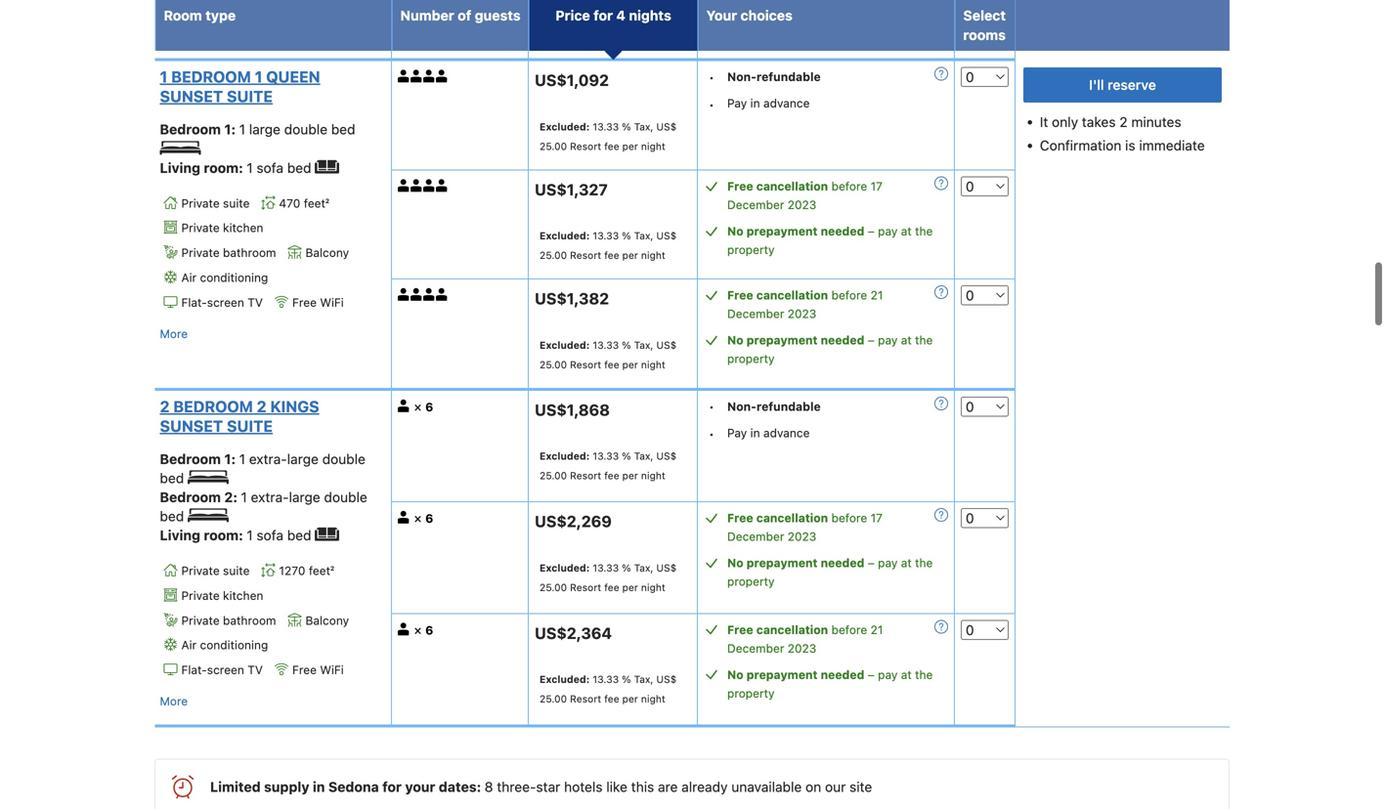 Task type: vqa. For each thing, say whether or not it's contained in the screenshot.
things inside the "Key West 212 things to do"
no



Task type: locate. For each thing, give the bounding box(es) containing it.
sunset
[[160, 87, 223, 106], [160, 417, 223, 435]]

us$ for us$2,269
[[657, 562, 677, 574]]

1 resort from the top
[[570, 29, 602, 41]]

bathroom
[[223, 246, 276, 260], [223, 614, 276, 628]]

1 sofa bed for first couch icon from the bottom
[[247, 528, 315, 544]]

sofa up '470'
[[257, 160, 284, 176]]

25.00 for us$1,092
[[540, 140, 567, 152]]

25.00 up us$1,382
[[540, 249, 567, 261]]

2 up bedroom 2: at bottom
[[160, 397, 170, 416]]

2 up is
[[1120, 114, 1128, 130]]

25.00 up us$2,269
[[540, 470, 567, 482]]

fee for us$1,327
[[605, 249, 620, 261]]

2 conditioning from the top
[[200, 639, 268, 653]]

0 vertical spatial bedroom 1:
[[160, 121, 239, 138]]

living for first couch icon from the bottom
[[160, 528, 200, 544]]

private bathroom for 2 bedroom 2 kings sunset suite
[[181, 614, 276, 628]]

0 vertical spatial kitchen
[[223, 221, 263, 235]]

bed down 1 bedroom 1 queen sunset suite link
[[331, 121, 356, 138]]

5 – from the top
[[868, 668, 875, 682]]

tax,
[[634, 9, 654, 21], [634, 121, 654, 132], [634, 230, 654, 242], [634, 339, 654, 351], [634, 450, 654, 462], [634, 562, 654, 574], [634, 674, 654, 686]]

excluded: down us$1,382
[[540, 339, 590, 351]]

feet² for 2 bedroom 2 kings sunset suite
[[309, 564, 335, 578]]

needed
[[821, 4, 865, 18], [821, 224, 865, 238], [821, 334, 865, 347], [821, 557, 865, 570], [821, 668, 865, 682]]

1 vertical spatial bathroom
[[223, 614, 276, 628]]

3 6 from the top
[[426, 624, 434, 637]]

1 sofa bed up 1270
[[247, 528, 315, 544]]

advance for us$1,092
[[764, 97, 810, 110]]

living room: down 1 bedroom 1 queen sunset suite
[[160, 160, 247, 176]]

4
[[617, 7, 626, 23]]

% for us$1,868
[[622, 450, 631, 462]]

1 vertical spatial more link
[[160, 692, 188, 712]]

it
[[1040, 114, 1049, 130]]

3 13.33 % tax, us$ 25.00 resort fee per night from the top
[[540, 230, 677, 261]]

2 private kitchen from the top
[[181, 589, 263, 603]]

470
[[279, 196, 301, 210]]

night for us$1,382
[[641, 359, 666, 370]]

this
[[632, 780, 655, 796]]

0 vertical spatial private bathroom
[[181, 246, 276, 260]]

large down kings
[[287, 451, 319, 467]]

0 vertical spatial bedroom
[[171, 68, 251, 86]]

5 needed from the top
[[821, 668, 865, 682]]

2 at from the top
[[901, 224, 912, 238]]

1 vertical spatial large
[[287, 451, 319, 467]]

13.33 % tax, us$ 25.00 resort fee per night up us$1,382
[[540, 230, 677, 261]]

1 living from the top
[[160, 160, 200, 176]]

1 vertical spatial suite
[[227, 417, 273, 435]]

1 vertical spatial ×
[[414, 511, 422, 526]]

pay in advance
[[728, 97, 810, 110], [728, 426, 810, 440]]

0 vertical spatial 21
[[871, 289, 883, 302]]

room: down bedroom 2: at bottom
[[204, 528, 243, 544]]

13.33 down us$2,269
[[593, 562, 619, 574]]

13.33 down us$2,364
[[593, 674, 619, 686]]

1 vertical spatial flat-screen tv
[[181, 664, 263, 677]]

price for 4 nights
[[556, 7, 672, 23]]

1 vertical spatial non-refundable
[[728, 400, 821, 413]]

living room: down bedroom 2: at bottom
[[160, 528, 247, 544]]

night
[[641, 29, 666, 41], [641, 140, 666, 152], [641, 249, 666, 261], [641, 359, 666, 370], [641, 470, 666, 482], [641, 582, 666, 593], [641, 693, 666, 705]]

2 advance from the top
[[764, 426, 810, 440]]

in for us$1,868
[[751, 426, 760, 440]]

3 % from the top
[[622, 230, 631, 242]]

0 vertical spatial living
[[160, 160, 200, 176]]

1 vertical spatial bedroom
[[173, 397, 253, 416]]

2 × from the top
[[414, 511, 422, 526]]

6 resort from the top
[[570, 582, 602, 593]]

resort up us$1,382
[[570, 249, 602, 261]]

1 vertical spatial bedroom 1:
[[160, 451, 239, 467]]

0 vertical spatial 1 sofa bed
[[247, 160, 315, 176]]

private bathroom for 1 bedroom 1 queen sunset suite
[[181, 246, 276, 260]]

0 vertical spatial suite
[[223, 196, 250, 210]]

3 – pay at the property from the top
[[728, 334, 933, 366]]

13.33 down us$1,382
[[593, 339, 619, 351]]

7 us$ from the top
[[657, 674, 677, 686]]

no prepayment needed for us$2,364
[[728, 668, 865, 682]]

sunset inside '2 bedroom 2 kings sunset suite'
[[160, 417, 223, 435]]

private suite for 2 bedroom 2 kings sunset suite
[[181, 564, 250, 578]]

7 fee from the top
[[605, 693, 620, 705]]

0 vertical spatial non-
[[728, 70, 757, 84]]

excluded: down us$2,364
[[540, 674, 590, 686]]

fee up us$1,327
[[605, 140, 620, 152]]

2 more link from the top
[[160, 692, 188, 712]]

7 tax, from the top
[[634, 674, 654, 686]]

extra- right bedroom 2: at bottom
[[251, 489, 289, 506]]

free cancellation for us$2,364
[[728, 623, 829, 637]]

25.00 down us$2,364
[[540, 693, 567, 705]]

no prepayment needed for us$2,269
[[728, 557, 865, 570]]

0 vertical spatial couch image
[[315, 160, 339, 174]]

pay
[[728, 97, 747, 110], [728, 426, 747, 440]]

1 vertical spatial pay
[[728, 426, 747, 440]]

sunset up bedroom 2: at bottom
[[160, 417, 223, 435]]

0 vertical spatial 17
[[871, 179, 883, 193]]

1 horizontal spatial for
[[594, 7, 613, 23]]

guests
[[475, 7, 521, 23]]

at for us$1,327
[[901, 224, 912, 238]]

flat- for 2 bedroom 2 kings sunset suite
[[181, 664, 207, 677]]

0 vertical spatial before 17 december 2023
[[728, 179, 883, 212]]

2 vertical spatial double
[[324, 489, 367, 506]]

sofa
[[257, 160, 284, 176], [257, 528, 284, 544]]

2 bathroom from the top
[[223, 614, 276, 628]]

0 vertical spatial extra-
[[249, 451, 287, 467]]

1270
[[279, 564, 306, 578]]

excluded: left 4
[[540, 9, 590, 21]]

type
[[206, 7, 236, 23]]

1 more from the top
[[160, 327, 188, 341]]

0 vertical spatial wifi
[[320, 296, 344, 309]]

13.33
[[593, 9, 619, 21], [593, 121, 619, 132], [593, 230, 619, 242], [593, 339, 619, 351], [593, 450, 619, 462], [593, 562, 619, 574], [593, 674, 619, 686]]

before for us$1,382
[[832, 289, 868, 302]]

screen for 2 bedroom 2 kings sunset suite
[[207, 664, 244, 677]]

like
[[607, 780, 628, 796]]

0 vertical spatial pay
[[728, 97, 747, 110]]

0 vertical spatial feet²
[[304, 196, 330, 210]]

% for us$1,327
[[622, 230, 631, 242]]

resort for us$1,327
[[570, 249, 602, 261]]

1 vertical spatial more
[[160, 695, 188, 709]]

17 for us$1,327
[[871, 179, 883, 193]]

more details on meals and payment options image
[[935, 67, 949, 81], [935, 176, 949, 190]]

balcony down 1270 feet²
[[306, 614, 349, 628]]

2 17 from the top
[[871, 512, 883, 525]]

room:
[[204, 160, 243, 176], [204, 528, 243, 544]]

no for us$1,327
[[728, 224, 744, 238]]

21
[[871, 289, 883, 302], [871, 623, 883, 637]]

2 13.33 from the top
[[593, 121, 619, 132]]

confirmation
[[1040, 137, 1122, 154]]

4 2023 from the top
[[788, 642, 817, 656]]

living
[[160, 160, 200, 176], [160, 528, 200, 544]]

2 private bathroom from the top
[[181, 614, 276, 628]]

1 bedroom 1 queen sunset suite link
[[160, 67, 380, 106]]

pay in advance for us$1,092
[[728, 97, 810, 110]]

resort up us$1,868
[[570, 359, 602, 370]]

13.33 down us$1,092
[[593, 121, 619, 132]]

couch image up 1270 feet²
[[315, 528, 339, 542]]

bedroom left kings
[[173, 397, 253, 416]]

2 december from the top
[[728, 307, 785, 321]]

1 vertical spatial extra-
[[251, 489, 289, 506]]

suite left '470'
[[223, 196, 250, 210]]

4 13.33 from the top
[[593, 339, 619, 351]]

1 conditioning from the top
[[200, 271, 268, 285]]

13.33 down us$1,327
[[593, 230, 619, 242]]

occupancy image
[[423, 70, 436, 83], [411, 179, 423, 192], [398, 289, 411, 301], [436, 289, 449, 301], [398, 400, 411, 412]]

of
[[458, 7, 472, 23]]

room
[[164, 7, 202, 23]]

1 vertical spatial 6
[[426, 512, 434, 526]]

2 vertical spatial 6
[[426, 624, 434, 637]]

property for us$1,327
[[728, 243, 775, 257]]

screen
[[207, 296, 244, 309], [207, 664, 244, 677]]

7 per from the top
[[623, 693, 638, 705]]

2 refundable from the top
[[757, 400, 821, 413]]

occupancy image
[[398, 70, 411, 83], [411, 70, 423, 83], [436, 70, 449, 83], [398, 179, 411, 192], [423, 179, 436, 192], [436, 179, 449, 192], [411, 289, 423, 301], [423, 289, 436, 301], [398, 512, 411, 524], [398, 623, 411, 636]]

0 vertical spatial refundable
[[757, 70, 821, 84]]

feet²
[[304, 196, 330, 210], [309, 564, 335, 578]]

25.00 up us$1,327
[[540, 140, 567, 152]]

free cancellation for us$1,327
[[728, 179, 829, 193]]

1 non-refundable from the top
[[728, 70, 821, 84]]

1 1 sofa bed from the top
[[247, 160, 315, 176]]

1 vertical spatial living
[[160, 528, 200, 544]]

2 vertical spatial × 6
[[414, 623, 434, 637]]

1 vertical spatial balcony
[[306, 614, 349, 628]]

more details on meals and payment options image
[[935, 286, 949, 299], [935, 397, 949, 411], [935, 509, 949, 522], [935, 620, 949, 634]]

0 vertical spatial living room:
[[160, 160, 247, 176]]

needed for us$2,269
[[821, 557, 865, 570]]

bedroom 1: up bedroom 2: at bottom
[[160, 451, 239, 467]]

3 free cancellation from the top
[[728, 512, 829, 525]]

1 6 from the top
[[426, 400, 434, 414]]

1 before 17 december 2023 from the top
[[728, 179, 883, 212]]

at for us$2,364
[[901, 668, 912, 682]]

13.33 right price
[[593, 9, 619, 21]]

flat-
[[181, 296, 207, 309], [181, 664, 207, 677]]

7 night from the top
[[641, 693, 666, 705]]

excluded: for us$2,364
[[540, 674, 590, 686]]

suite
[[227, 87, 273, 106], [227, 417, 273, 435]]

couch image
[[315, 160, 339, 174], [315, 528, 339, 542]]

13.33 % tax, us$ 25.00 resort fee per night up us$1,868
[[540, 339, 677, 370]]

2 vertical spatial ×
[[414, 623, 422, 637]]

suite down kings
[[227, 417, 273, 435]]

bed up 1270
[[287, 528, 312, 544]]

4 free cancellation from the top
[[728, 623, 829, 637]]

sunset down room type
[[160, 87, 223, 106]]

13.33 % tax, us$ 25.00 resort fee per night for us$1,382
[[540, 339, 677, 370]]

large for bedroom 2:
[[289, 489, 320, 506]]

% for us$1,382
[[622, 339, 631, 351]]

– pay at the property for us$2,364
[[728, 668, 933, 701]]

0 vertical spatial screen
[[207, 296, 244, 309]]

large
[[249, 121, 281, 138], [287, 451, 319, 467], [289, 489, 320, 506]]

1 vertical spatial air conditioning
[[181, 639, 268, 653]]

bedroom 1: down 1 bedroom 1 queen sunset suite
[[160, 121, 239, 138]]

1 vertical spatial air
[[181, 639, 197, 653]]

suite left 1270
[[223, 564, 250, 578]]

1 needed from the top
[[821, 4, 865, 18]]

2 wifi from the top
[[320, 664, 344, 677]]

0 vertical spatial tv
[[248, 296, 263, 309]]

2 non-refundable from the top
[[728, 400, 821, 413]]

4 13.33 % tax, us$ 25.00 resort fee per night from the top
[[540, 339, 677, 370]]

0 vertical spatial before 21 december 2023
[[728, 289, 883, 321]]

1 • from the top
[[709, 70, 715, 84]]

site
[[850, 780, 873, 796]]

suite
[[223, 196, 250, 210], [223, 564, 250, 578]]

2 room: from the top
[[204, 528, 243, 544]]

suite for 1
[[223, 196, 250, 210]]

1 vertical spatial more details on meals and payment options image
[[935, 176, 949, 190]]

1 flat- from the top
[[181, 296, 207, 309]]

4 needed from the top
[[821, 557, 865, 570]]

2 night from the top
[[641, 140, 666, 152]]

in for us$1,092
[[751, 97, 760, 110]]

1 vertical spatial flat-
[[181, 664, 207, 677]]

2 air conditioning from the top
[[181, 639, 268, 653]]

25.00 down price
[[540, 29, 567, 41]]

double down 2 bedroom 2 kings sunset suite link
[[322, 451, 366, 467]]

1 pay in advance from the top
[[728, 97, 810, 110]]

before 17 december 2023
[[728, 179, 883, 212], [728, 512, 883, 544]]

room: for 1st couch icon from the top of the page
[[204, 160, 243, 176]]

2 per from the top
[[623, 140, 638, 152]]

before 21 december 2023
[[728, 289, 883, 321], [728, 623, 883, 656]]

0 vertical spatial pay in advance
[[728, 97, 810, 110]]

3 needed from the top
[[821, 334, 865, 347]]

0 vertical spatial × 6
[[414, 399, 434, 414]]

2 the from the top
[[915, 224, 933, 238]]

1 vertical spatial × 6
[[414, 511, 434, 526]]

× for us$2,364
[[414, 623, 422, 637]]

private kitchen for 2 bedroom 2 kings sunset suite
[[181, 589, 263, 603]]

1 vertical spatial 21
[[871, 623, 883, 637]]

1 vertical spatial suite
[[223, 564, 250, 578]]

more link
[[160, 324, 188, 344], [160, 692, 188, 712]]

6 % from the top
[[622, 562, 631, 574]]

1 sofa from the top
[[257, 160, 284, 176]]

pay
[[878, 4, 898, 18], [878, 224, 898, 238], [878, 334, 898, 347], [878, 557, 898, 570], [878, 668, 898, 682]]

sofa up 1270
[[257, 528, 284, 544]]

5 prepayment from the top
[[747, 668, 818, 682]]

1 sofa bed up '470'
[[247, 160, 315, 176]]

more
[[160, 327, 188, 341], [160, 695, 188, 709]]

us$2,364
[[535, 624, 612, 643]]

resort down us$2,364
[[570, 693, 602, 705]]

per for us$2,269
[[623, 582, 638, 593]]

×
[[414, 399, 422, 414], [414, 511, 422, 526], [414, 623, 422, 637]]

large up 1270 feet²
[[289, 489, 320, 506]]

fee up us$1,382
[[605, 249, 620, 261]]

5 13.33 from the top
[[593, 450, 619, 462]]

non-refundable
[[728, 70, 821, 84], [728, 400, 821, 413]]

1 excluded: from the top
[[540, 9, 590, 21]]

0 vertical spatial advance
[[764, 97, 810, 110]]

kitchen
[[223, 221, 263, 235], [223, 589, 263, 603]]

fee for us$2,269
[[605, 582, 620, 593]]

flat-screen tv for 2 bedroom 2 kings sunset suite
[[181, 664, 263, 677]]

13.33 % tax, us$ 25.00 resort fee per night up us$2,269
[[540, 450, 677, 482]]

5 per from the top
[[623, 470, 638, 482]]

unavailable
[[732, 780, 802, 796]]

0 vertical spatial ×
[[414, 399, 422, 414]]

couch image up 470 feet²
[[315, 160, 339, 174]]

4 25.00 from the top
[[540, 359, 567, 370]]

before 21 december 2023 for us$1,382
[[728, 289, 883, 321]]

4 property from the top
[[728, 575, 775, 589]]

free for us$1,327
[[728, 179, 754, 193]]

for left "your"
[[383, 780, 402, 796]]

13.33 for us$1,382
[[593, 339, 619, 351]]

1 vertical spatial room:
[[204, 528, 243, 544]]

0 vertical spatial conditioning
[[200, 271, 268, 285]]

0 vertical spatial sofa
[[257, 160, 284, 176]]

non- for us$1,868
[[728, 400, 757, 413]]

bedroom down type
[[171, 68, 251, 86]]

bed
[[331, 121, 356, 138], [287, 160, 312, 176], [160, 470, 184, 486], [160, 509, 184, 525], [287, 528, 312, 544]]

more link for 1 bedroom 1 queen sunset suite
[[160, 324, 188, 344]]

1 vertical spatial in
[[751, 426, 760, 440]]

resort
[[570, 29, 602, 41], [570, 140, 602, 152], [570, 249, 602, 261], [570, 359, 602, 370], [570, 470, 602, 482], [570, 582, 602, 593], [570, 693, 602, 705]]

% for us$1,092
[[622, 121, 631, 132]]

6
[[426, 400, 434, 414], [426, 512, 434, 526], [426, 624, 434, 637]]

1 vertical spatial kitchen
[[223, 589, 263, 603]]

0 vertical spatial for
[[594, 7, 613, 23]]

0 vertical spatial more details on meals and payment options image
[[935, 67, 949, 81]]

0 vertical spatial suite
[[227, 87, 273, 106]]

1 extra-large double bed down 2 bedroom 2 kings sunset suite link
[[160, 451, 366, 486]]

1 refundable from the top
[[757, 70, 821, 84]]

feet² right 1270
[[309, 564, 335, 578]]

the for us$2,364
[[915, 668, 933, 682]]

fee up us$2,364
[[605, 582, 620, 593]]

before
[[832, 179, 868, 193], [832, 289, 868, 302], [832, 512, 868, 525], [832, 623, 868, 637]]

3 prepayment from the top
[[747, 334, 818, 347]]

air conditioning
[[181, 271, 268, 285], [181, 639, 268, 653]]

1 tv from the top
[[248, 296, 263, 309]]

0 vertical spatial room:
[[204, 160, 243, 176]]

before for us$2,364
[[832, 623, 868, 637]]

needed for us$2,364
[[821, 668, 865, 682]]

1
[[160, 68, 168, 86], [255, 68, 263, 86], [239, 121, 245, 138], [247, 160, 253, 176], [239, 451, 245, 467], [241, 489, 247, 506], [247, 528, 253, 544]]

1 december from the top
[[728, 198, 785, 212]]

private suite
[[181, 196, 250, 210], [181, 564, 250, 578]]

bed up bedroom 2: at bottom
[[160, 470, 184, 486]]

1 extra-large double bed
[[160, 451, 366, 486], [160, 489, 367, 525]]

1 vertical spatial screen
[[207, 664, 244, 677]]

1 vertical spatial wifi
[[320, 664, 344, 677]]

1 vertical spatial conditioning
[[200, 639, 268, 653]]

resort down price
[[570, 29, 602, 41]]

private kitchen for 1 bedroom 1 queen sunset suite
[[181, 221, 263, 235]]

resort up us$1,327
[[570, 140, 602, 152]]

private
[[181, 196, 220, 210], [181, 221, 220, 235], [181, 246, 220, 260], [181, 564, 220, 578], [181, 589, 220, 603], [181, 614, 220, 628]]

sunset inside 1 bedroom 1 queen sunset suite
[[160, 87, 223, 106]]

13.33 down us$1,868
[[593, 450, 619, 462]]

bathroom for 1 bedroom 1 queen sunset suite
[[223, 246, 276, 260]]

bedroom inside 1 bedroom 1 queen sunset suite
[[171, 68, 251, 86]]

1 vertical spatial advance
[[764, 426, 810, 440]]

1 vertical spatial before 17 december 2023
[[728, 512, 883, 544]]

no prepayment needed
[[728, 4, 865, 18], [728, 224, 865, 238], [728, 334, 865, 347], [728, 557, 865, 570], [728, 668, 865, 682]]

2023 for us$2,269
[[788, 530, 817, 544]]

resort up us$2,364
[[570, 582, 602, 593]]

–
[[868, 4, 875, 18], [868, 224, 875, 238], [868, 334, 875, 347], [868, 557, 875, 570], [868, 668, 875, 682]]

your
[[405, 780, 436, 796]]

0 vertical spatial more
[[160, 327, 188, 341]]

1 vertical spatial non-
[[728, 400, 757, 413]]

room: down 1 bedroom 1 queen sunset suite
[[204, 160, 243, 176]]

0 vertical spatial sunset
[[160, 87, 223, 106]]

private kitchen
[[181, 221, 263, 235], [181, 589, 263, 603]]

25.00
[[540, 29, 567, 41], [540, 140, 567, 152], [540, 249, 567, 261], [540, 359, 567, 370], [540, 470, 567, 482], [540, 582, 567, 593], [540, 693, 567, 705]]

tv
[[248, 296, 263, 309], [248, 664, 263, 677]]

double up 1270 feet²
[[324, 489, 367, 506]]

i'll reserve
[[1090, 77, 1157, 93]]

fee down 'price for 4 nights' on the left top of page
[[605, 29, 620, 41]]

25.00 for us$1,382
[[540, 359, 567, 370]]

excluded: down us$1,868
[[540, 450, 590, 462]]

double down 'queen'
[[284, 121, 328, 138]]

fee for us$2,364
[[605, 693, 620, 705]]

us$1,382
[[535, 290, 609, 308]]

for left 4
[[594, 7, 613, 23]]

3 cancellation from the top
[[757, 512, 829, 525]]

7 excluded: from the top
[[540, 674, 590, 686]]

fee up us$2,269
[[605, 470, 620, 482]]

excluded: down us$1,327
[[540, 230, 590, 242]]

1 us$ from the top
[[657, 9, 677, 21]]

wifi
[[320, 296, 344, 309], [320, 664, 344, 677]]

13.33 for us$1,092
[[593, 121, 619, 132]]

1 vertical spatial couch image
[[315, 528, 339, 542]]

1 × from the top
[[414, 399, 422, 414]]

takes
[[1082, 114, 1116, 130]]

2 flat- from the top
[[181, 664, 207, 677]]

balcony
[[306, 246, 349, 260], [306, 614, 349, 628]]

extra- for bedroom 1:
[[249, 451, 287, 467]]

no for us$2,269
[[728, 557, 744, 570]]

2 prepayment from the top
[[747, 224, 818, 238]]

before 21 december 2023 for us$2,364
[[728, 623, 883, 656]]

13.33 for us$2,269
[[593, 562, 619, 574]]

suite inside '2 bedroom 2 kings sunset suite'
[[227, 417, 273, 435]]

0 vertical spatial non-refundable
[[728, 70, 821, 84]]

2 living from the top
[[160, 528, 200, 544]]

1 more details on meals and payment options image from the top
[[935, 67, 949, 81]]

free cancellation for us$1,382
[[728, 289, 829, 302]]

0 vertical spatial 6
[[426, 400, 434, 414]]

0 vertical spatial air conditioning
[[181, 271, 268, 285]]

1 pay from the top
[[728, 97, 747, 110]]

sunset for 1
[[160, 87, 223, 106]]

bedroom for 1
[[171, 68, 251, 86]]

only
[[1052, 114, 1079, 130]]

25.00 up us$1,868
[[540, 359, 567, 370]]

night for us$1,092
[[641, 140, 666, 152]]

1 bathroom from the top
[[223, 246, 276, 260]]

1 vertical spatial tv
[[248, 664, 263, 677]]

25.00 up us$2,364
[[540, 582, 567, 593]]

0 vertical spatial private kitchen
[[181, 221, 263, 235]]

%
[[622, 9, 631, 21], [622, 121, 631, 132], [622, 230, 631, 242], [622, 339, 631, 351], [622, 450, 631, 462], [622, 562, 631, 574], [622, 674, 631, 686]]

0 vertical spatial air
[[181, 271, 197, 285]]

bedroom inside '2 bedroom 2 kings sunset suite'
[[173, 397, 253, 416]]

in
[[751, 97, 760, 110], [751, 426, 760, 440], [313, 780, 325, 796]]

prepayment
[[747, 4, 818, 18], [747, 224, 818, 238], [747, 334, 818, 347], [747, 557, 818, 570], [747, 668, 818, 682]]

2 horizontal spatial 2
[[1120, 114, 1128, 130]]

your choices
[[707, 7, 793, 23]]

0 vertical spatial balcony
[[306, 246, 349, 260]]

1 sofa bed
[[247, 160, 315, 176], [247, 528, 315, 544]]

0 vertical spatial private suite
[[181, 196, 250, 210]]

property for us$2,364
[[728, 687, 775, 701]]

1 vertical spatial sofa
[[257, 528, 284, 544]]

1 vertical spatial sunset
[[160, 417, 223, 435]]

more details on meals and payment options image for us$2,364
[[935, 620, 949, 634]]

sofa for first couch icon from the bottom
[[257, 528, 284, 544]]

us$
[[657, 9, 677, 21], [657, 121, 677, 132], [657, 230, 677, 242], [657, 339, 677, 351], [657, 450, 677, 462], [657, 562, 677, 574], [657, 674, 677, 686]]

3 at from the top
[[901, 334, 912, 347]]

1 more link from the top
[[160, 324, 188, 344]]

conditioning
[[200, 271, 268, 285], [200, 639, 268, 653]]

1 vertical spatial free wifi
[[292, 664, 344, 677]]

bedroom
[[171, 68, 251, 86], [173, 397, 253, 416]]

1 free cancellation from the top
[[728, 179, 829, 193]]

the for us$1,327
[[915, 224, 933, 238]]

17 for us$2,269
[[871, 512, 883, 525]]

1 vertical spatial private bathroom
[[181, 614, 276, 628]]

1 vertical spatial living room:
[[160, 528, 247, 544]]

property for us$2,269
[[728, 575, 775, 589]]

1 vertical spatial pay in advance
[[728, 426, 810, 440]]

3 × from the top
[[414, 623, 422, 637]]

13.33 % tax, us$ 25.00 resort fee per night up us$1,327
[[540, 121, 677, 152]]

4 – pay at the property from the top
[[728, 557, 933, 589]]

excluded: down us$1,092
[[540, 121, 590, 132]]

private suite down bedroom 2: at bottom
[[181, 564, 250, 578]]

1 vertical spatial before 21 december 2023
[[728, 623, 883, 656]]

extra- down 2 bedroom 2 kings sunset suite link
[[249, 451, 287, 467]]

free cancellation for us$2,269
[[728, 512, 829, 525]]

13.33 % tax, us$ 25.00 resort fee per night up us$1,092
[[540, 9, 677, 41]]

large down 1 bedroom 1 queen sunset suite link
[[249, 121, 281, 138]]

excluded: down us$2,269
[[540, 562, 590, 574]]

2 suite from the top
[[223, 564, 250, 578]]

star
[[536, 780, 561, 796]]

0 vertical spatial more link
[[160, 324, 188, 344]]

0 vertical spatial flat-
[[181, 296, 207, 309]]

2 pay from the top
[[878, 224, 898, 238]]

1 vertical spatial 1 sofa bed
[[247, 528, 315, 544]]

1 vertical spatial private kitchen
[[181, 589, 263, 603]]

13.33 % tax, us$ 25.00 resort fee per night down us$2,269
[[540, 562, 677, 593]]

needed for us$1,382
[[821, 334, 865, 347]]

0 vertical spatial bathroom
[[223, 246, 276, 260]]

13.33 % tax, us$ 25.00 resort fee per night down us$2,364
[[540, 674, 677, 705]]

17
[[871, 179, 883, 193], [871, 512, 883, 525]]

1 horizontal spatial 2
[[257, 397, 267, 416]]

resort for us$2,364
[[570, 693, 602, 705]]

feet² right '470'
[[304, 196, 330, 210]]

0 vertical spatial free wifi
[[292, 296, 344, 309]]

3 before from the top
[[832, 512, 868, 525]]

6 13.33 from the top
[[593, 562, 619, 574]]

2
[[1120, 114, 1128, 130], [160, 397, 170, 416], [257, 397, 267, 416]]

private suite left '470'
[[181, 196, 250, 210]]

2 property from the top
[[728, 243, 775, 257]]

number
[[400, 7, 454, 23]]

excluded: for us$1,868
[[540, 450, 590, 462]]

2023
[[788, 198, 817, 212], [788, 307, 817, 321], [788, 530, 817, 544], [788, 642, 817, 656]]

1 non- from the top
[[728, 70, 757, 84]]

suite down 'queen'
[[227, 87, 273, 106]]

1 advance from the top
[[764, 97, 810, 110]]

2 vertical spatial in
[[313, 780, 325, 796]]

large for bedroom 1:
[[287, 451, 319, 467]]

pay for us$2,364
[[878, 668, 898, 682]]

1 extra-large double bed up 1270
[[160, 489, 367, 525]]

0 vertical spatial flat-screen tv
[[181, 296, 263, 309]]

resort up us$2,269
[[570, 470, 602, 482]]

1 extra-large double bed for bedroom 2:
[[160, 489, 367, 525]]

suite inside 1 bedroom 1 queen sunset suite
[[227, 87, 273, 106]]

bedroom 1:
[[160, 121, 239, 138], [160, 451, 239, 467]]

1 vertical spatial private suite
[[181, 564, 250, 578]]

dates:
[[439, 780, 481, 796]]

2 21 from the top
[[871, 623, 883, 637]]

2 left kings
[[257, 397, 267, 416]]

2 bedroom 2 kings sunset suite
[[160, 397, 319, 435]]

balcony down 470 feet²
[[306, 246, 349, 260]]

– pay at the property for us$1,382
[[728, 334, 933, 366]]

7 13.33 % tax, us$ 25.00 resort fee per night from the top
[[540, 674, 677, 705]]

fee up us$1,868
[[605, 359, 620, 370]]

excluded: for us$1,092
[[540, 121, 590, 132]]

1 flat-screen tv from the top
[[181, 296, 263, 309]]

1 suite from the top
[[223, 196, 250, 210]]

0 vertical spatial 1 extra-large double bed
[[160, 451, 366, 486]]

fee down us$2,364
[[605, 693, 620, 705]]

3 no prepayment needed from the top
[[728, 334, 865, 347]]

7 25.00 from the top
[[540, 693, 567, 705]]



Task type: describe. For each thing, give the bounding box(es) containing it.
balcony for 2 bedroom 2 kings sunset suite
[[306, 614, 349, 628]]

kitchen for 2 bedroom 2 kings sunset suite
[[223, 589, 263, 603]]

night for us$1,327
[[641, 249, 666, 261]]

living room: for first couch icon from the bottom
[[160, 528, 247, 544]]

2023 for us$1,382
[[788, 307, 817, 321]]

13.33 for us$1,868
[[593, 450, 619, 462]]

bedroom 2:
[[160, 489, 241, 506]]

1 prepayment from the top
[[747, 4, 818, 18]]

night for us$1,868
[[641, 470, 666, 482]]

1 no from the top
[[728, 4, 744, 18]]

conditioning for 2 bedroom 2 kings sunset suite
[[200, 639, 268, 653]]

1 no prepayment needed from the top
[[728, 4, 865, 18]]

1 the from the top
[[915, 4, 933, 18]]

three-
[[497, 780, 536, 796]]

– for us$2,364
[[868, 668, 875, 682]]

at for us$2,269
[[901, 557, 912, 570]]

are
[[658, 780, 678, 796]]

no for us$1,382
[[728, 334, 744, 347]]

3 • from the top
[[709, 400, 715, 414]]

2 bedroom 2 kings sunset suite link
[[160, 397, 380, 436]]

4 private from the top
[[181, 564, 220, 578]]

13.33 % tax, us$ 25.00 resort fee per night for us$1,092
[[540, 121, 677, 152]]

tax, for us$2,269
[[634, 562, 654, 574]]

cancellation for us$2,364
[[757, 623, 829, 637]]

1270 feet²
[[279, 564, 335, 578]]

prepayment for us$1,327
[[747, 224, 818, 238]]

more for 1 bedroom 1 queen sunset suite
[[160, 327, 188, 341]]

non-refundable for us$1,092
[[728, 70, 821, 84]]

2023 for us$1,327
[[788, 198, 817, 212]]

cancellation for us$2,269
[[757, 512, 829, 525]]

13.33 % tax, us$ 25.00 resort fee per night for us$1,327
[[540, 230, 677, 261]]

refundable for us$1,868
[[757, 400, 821, 413]]

us$ for us$1,868
[[657, 450, 677, 462]]

non- for us$1,092
[[728, 70, 757, 84]]

1 13.33 from the top
[[593, 9, 619, 21]]

pay for us$1,382
[[878, 334, 898, 347]]

before 17 december 2023 for us$2,269
[[728, 512, 883, 544]]

room: for first couch icon from the bottom
[[204, 528, 243, 544]]

supply
[[264, 780, 310, 796]]

bedroom 1: for 1 bedroom 1 queen sunset suite
[[160, 121, 239, 138]]

1 tax, from the top
[[634, 9, 654, 21]]

8
[[485, 780, 493, 796]]

already
[[682, 780, 728, 796]]

select rooms
[[964, 7, 1006, 43]]

excluded: for us$1,382
[[540, 339, 590, 351]]

it only takes 2 minutes confirmation is immediate
[[1040, 114, 1205, 154]]

1 property from the top
[[728, 23, 775, 36]]

– pay at the property for us$2,269
[[728, 557, 933, 589]]

us$ for us$1,092
[[657, 121, 677, 132]]

minutes
[[1132, 114, 1182, 130]]

kings
[[270, 397, 319, 416]]

more details on meals and payment options image for us$2,269
[[935, 509, 949, 522]]

6 for us$2,269
[[426, 512, 434, 526]]

bed down bedroom 2: at bottom
[[160, 509, 184, 525]]

25.00 for us$1,868
[[540, 470, 567, 482]]

nights
[[629, 7, 672, 23]]

1 fee from the top
[[605, 29, 620, 41]]

1 bedroom 1 queen sunset suite
[[160, 68, 320, 106]]

no prepayment needed for us$1,327
[[728, 224, 865, 238]]

6 for us$2,364
[[426, 624, 434, 637]]

the for us$1,382
[[915, 334, 933, 347]]

0 horizontal spatial for
[[383, 780, 402, 796]]

0 vertical spatial large
[[249, 121, 281, 138]]

no for us$2,364
[[728, 668, 744, 682]]

on
[[806, 780, 822, 796]]

3 private from the top
[[181, 246, 220, 260]]

room type
[[164, 7, 236, 23]]

per for us$1,327
[[623, 249, 638, 261]]

december for us$1,382
[[728, 307, 785, 321]]

prepayment for us$2,269
[[747, 557, 818, 570]]

2 inside the it only takes 2 minutes confirmation is immediate
[[1120, 114, 1128, 130]]

2023 for us$2,364
[[788, 642, 817, 656]]

2 more details on meals and payment options image from the top
[[935, 176, 949, 190]]

13.33 for us$1,327
[[593, 230, 619, 242]]

price
[[556, 7, 590, 23]]

1 at from the top
[[901, 4, 912, 18]]

1 pay from the top
[[878, 4, 898, 18]]

more link for 2 bedroom 2 kings sunset suite
[[160, 692, 188, 712]]

kitchen for 1 bedroom 1 queen sunset suite
[[223, 221, 263, 235]]

bed up 470 feet²
[[287, 160, 312, 176]]

double for bedroom 1:
[[322, 451, 366, 467]]

excluded: for us$1,327
[[540, 230, 590, 242]]

rooms
[[964, 27, 1006, 43]]

4 • from the top
[[709, 428, 715, 441]]

i'll reserve button
[[1024, 67, 1222, 103]]

is
[[1126, 137, 1136, 154]]

before for us$2,269
[[832, 512, 868, 525]]

per for us$2,364
[[623, 693, 638, 705]]

pay for us$1,327
[[878, 224, 898, 238]]

us$1,092
[[535, 71, 609, 90]]

1 13.33 % tax, us$ 25.00 resort fee per night from the top
[[540, 9, 677, 41]]

sedona
[[329, 780, 379, 796]]

us$1,327
[[535, 181, 608, 199]]

– for us$1,382
[[868, 334, 875, 347]]

1 25.00 from the top
[[540, 29, 567, 41]]

5 private from the top
[[181, 589, 220, 603]]

limited supply in sedona for your dates: 8 three-star hotels like this are already unavailable on our site
[[210, 780, 873, 796]]

suite for 1
[[227, 87, 273, 106]]

property for us$1,382
[[728, 352, 775, 366]]

1 – pay at the property from the top
[[728, 4, 933, 36]]

choices
[[741, 7, 793, 23]]

1 private from the top
[[181, 196, 220, 210]]

1 extra-large double bed for bedroom 1:
[[160, 451, 366, 486]]

at for us$1,382
[[901, 334, 912, 347]]

2 private from the top
[[181, 221, 220, 235]]

queen
[[266, 68, 320, 86]]

per for us$1,092
[[623, 140, 638, 152]]

2 more details on meals and payment options image from the top
[[935, 397, 949, 411]]

tax, for us$1,092
[[634, 121, 654, 132]]

us$ for us$2,364
[[657, 674, 677, 686]]

6 private from the top
[[181, 614, 220, 628]]

1 couch image from the top
[[315, 160, 339, 174]]

your
[[707, 7, 737, 23]]

13.33 % tax, us$ 25.00 resort fee per night for us$2,269
[[540, 562, 677, 593]]

number of guests
[[400, 7, 521, 23]]

free for us$2,269
[[728, 512, 754, 525]]

1 – from the top
[[868, 4, 875, 18]]

1 per from the top
[[623, 29, 638, 41]]

flat- for 1 bedroom 1 queen sunset suite
[[181, 296, 207, 309]]

2 • from the top
[[709, 98, 715, 112]]

select
[[964, 7, 1006, 23]]

us$2,269
[[535, 513, 612, 531]]

us$ for us$1,327
[[657, 230, 677, 242]]

cancellation for us$1,327
[[757, 179, 829, 193]]

pay in advance for us$1,868
[[728, 426, 810, 440]]

cancellation for us$1,382
[[757, 289, 829, 302]]

air conditioning for 2 bedroom 2 kings sunset suite
[[181, 639, 268, 653]]

bedroom for 2
[[173, 397, 253, 416]]

needed for us$1,327
[[821, 224, 865, 238]]

extra- for bedroom 2:
[[251, 489, 289, 506]]

0 horizontal spatial 2
[[160, 397, 170, 416]]

night for us$2,364
[[641, 693, 666, 705]]

december for us$1,327
[[728, 198, 785, 212]]

living room: for 1st couch icon from the top of the page
[[160, 160, 247, 176]]

1 % from the top
[[622, 9, 631, 21]]

2 couch image from the top
[[315, 528, 339, 542]]

470 feet²
[[279, 196, 330, 210]]

1 × 6 from the top
[[414, 399, 434, 414]]

sofa for 1st couch icon from the top of the page
[[257, 160, 284, 176]]

december for us$2,269
[[728, 530, 785, 544]]

immediate
[[1140, 137, 1205, 154]]

fee for us$1,868
[[605, 470, 620, 482]]

suite for 2
[[227, 417, 273, 435]]

balcony for 1 bedroom 1 queen sunset suite
[[306, 246, 349, 260]]

us$1,868
[[535, 401, 610, 420]]

0 vertical spatial double
[[284, 121, 328, 138]]

1 night from the top
[[641, 29, 666, 41]]

bathroom for 2 bedroom 2 kings sunset suite
[[223, 614, 276, 628]]

our
[[825, 780, 846, 796]]

1 large double bed
[[239, 121, 356, 138]]

hotels
[[564, 780, 603, 796]]

limited
[[210, 780, 261, 796]]

× 6 for us$2,364
[[414, 623, 434, 637]]

% for us$2,269
[[622, 562, 631, 574]]



